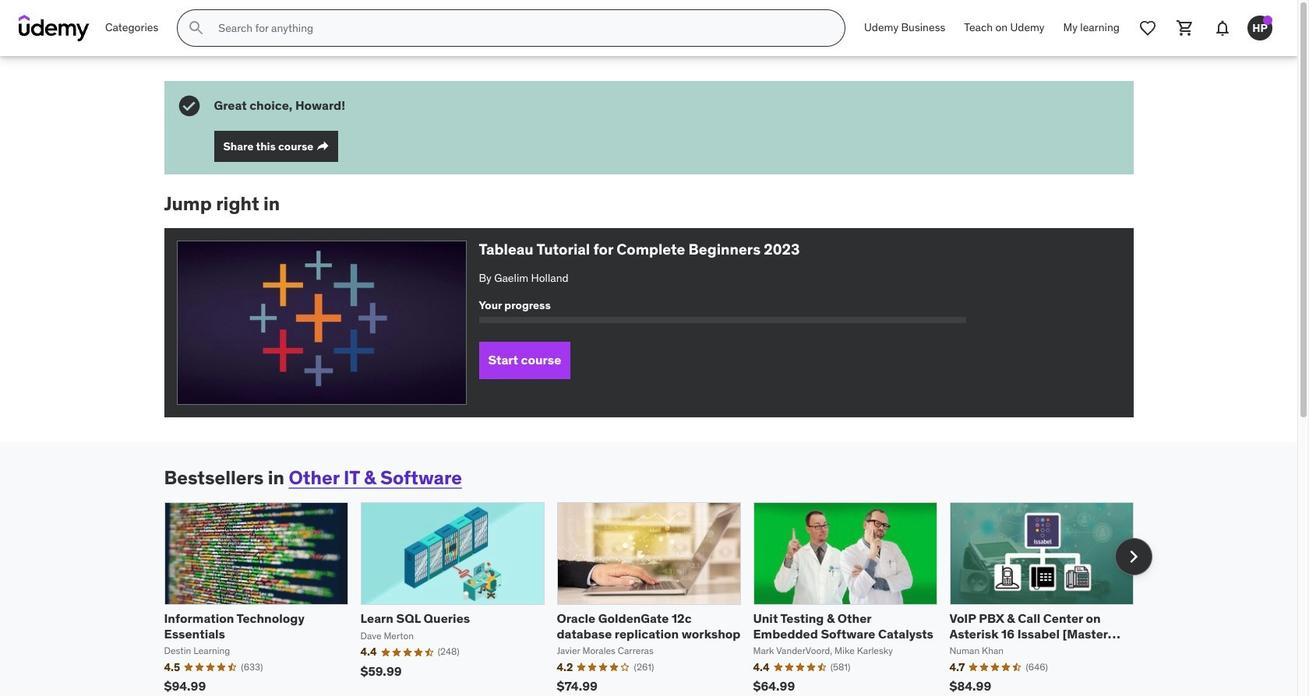 Task type: locate. For each thing, give the bounding box(es) containing it.
next image
[[1121, 545, 1146, 570]]

Search for anything text field
[[215, 15, 826, 41]]

you have alerts image
[[1264, 16, 1273, 25]]

shopping cart with 0 items image
[[1176, 19, 1195, 37]]

carousel element
[[164, 503, 1153, 697]]

xsmall image
[[317, 140, 329, 153]]



Task type: vqa. For each thing, say whether or not it's contained in the screenshot.
middle business
no



Task type: describe. For each thing, give the bounding box(es) containing it.
udemy image
[[19, 15, 90, 41]]

submit search image
[[187, 19, 206, 37]]

notifications image
[[1214, 19, 1233, 37]]

wishlist image
[[1139, 19, 1158, 37]]



